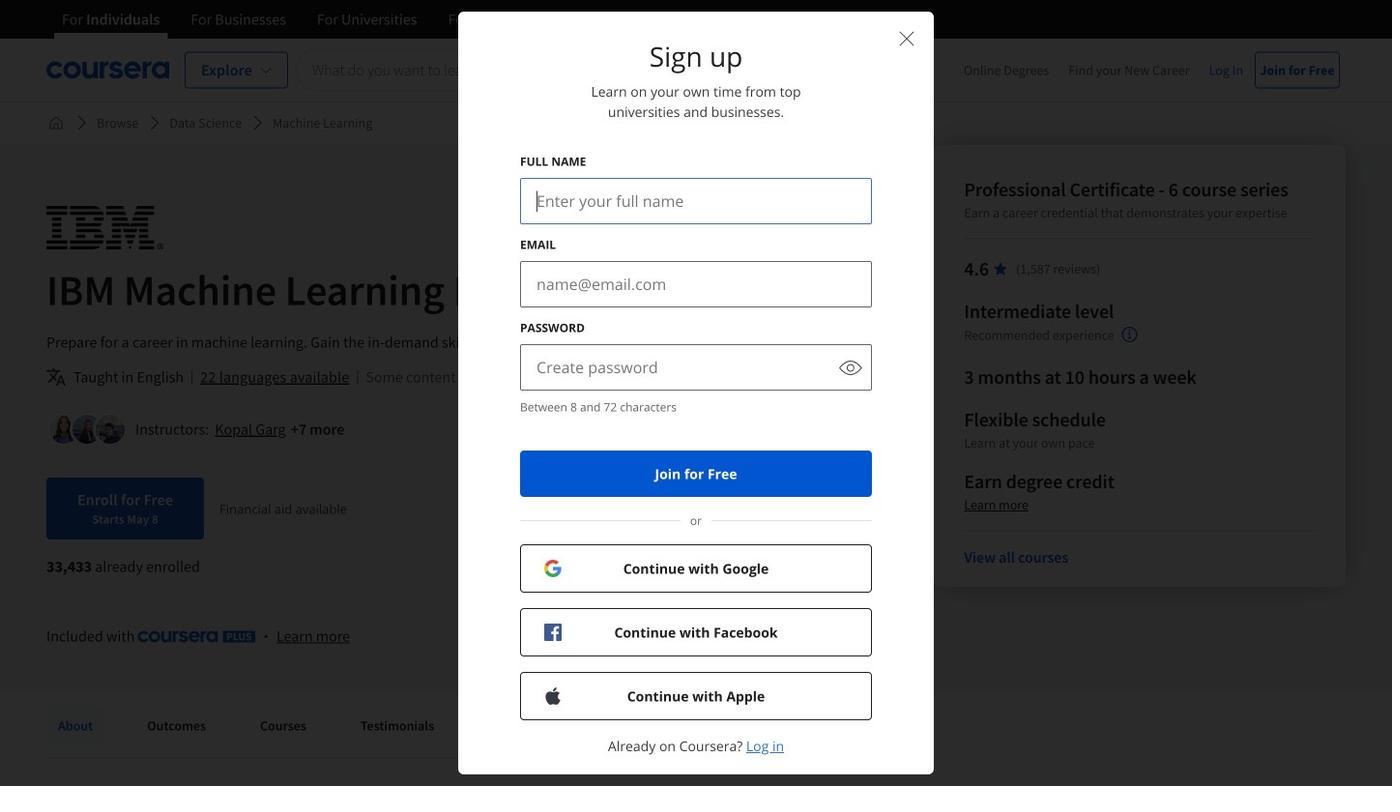Task type: describe. For each thing, give the bounding box(es) containing it.
banner navigation
[[46, 0, 575, 39]]

artem arutyunov image
[[96, 415, 125, 444]]

coursera plus image
[[138, 631, 256, 643]]

home image
[[48, 115, 64, 131]]

name@email.com email field
[[521, 262, 871, 307]]

kopal garg image
[[49, 415, 78, 444]]

learn more about degree credit element
[[964, 495, 1029, 514]]

information about difficulty level pre-requisites. image
[[1122, 327, 1138, 342]]

ibm image
[[46, 206, 163, 249]]

xintong li image
[[73, 415, 102, 444]]



Task type: locate. For each thing, give the bounding box(es) containing it.
Create password password field
[[521, 345, 831, 390]]

coursera image
[[46, 55, 169, 86]]

None search field
[[296, 49, 765, 91]]

authentication modal dialog
[[458, 12, 934, 786]]

your password is hidden image
[[839, 356, 863, 379]]

close modal image
[[895, 27, 919, 50], [900, 31, 914, 46]]

Enter your full name text field
[[521, 179, 871, 223]]



Task type: vqa. For each thing, say whether or not it's contained in the screenshot.
the right 'Bachelor'
no



